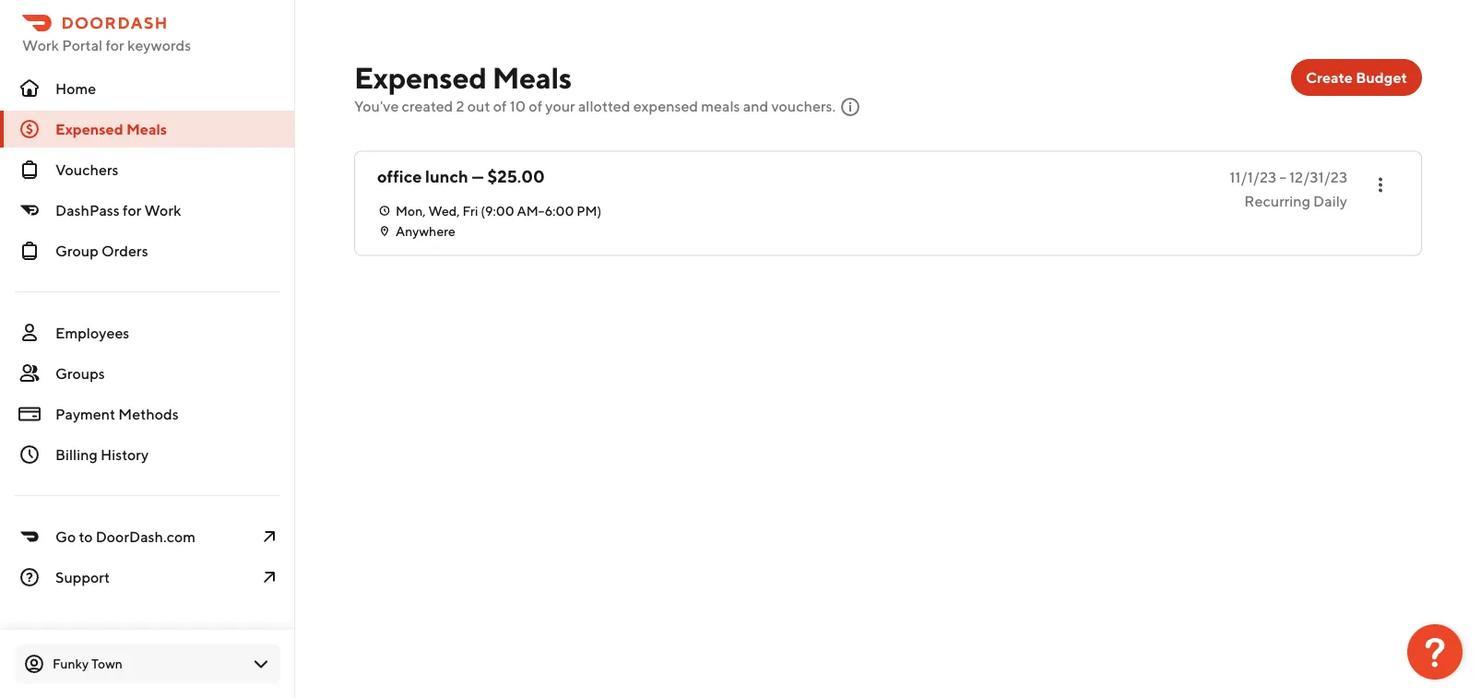 Task type: vqa. For each thing, say whether or not it's contained in the screenshot.
Go To Doordash.Com "link"
yes



Task type: describe. For each thing, give the bounding box(es) containing it.
(9:00
[[481, 203, 514, 218]]

billing
[[55, 446, 98, 464]]

funky
[[53, 656, 89, 672]]

go to doordash.com
[[55, 528, 196, 546]]

group
[[55, 242, 99, 260]]

groups
[[55, 365, 105, 382]]

1 of from the left
[[493, 97, 507, 115]]

vouchers
[[55, 161, 119, 179]]

vouchers.
[[772, 97, 836, 115]]

12/31/23
[[1290, 168, 1348, 185]]

create budget button
[[1291, 59, 1423, 96]]

your
[[545, 97, 575, 115]]

11/1/23 – 12/31/23 recurring daily
[[1230, 168, 1348, 209]]

methods
[[118, 405, 179, 423]]

portal
[[62, 36, 103, 54]]

budget
[[1356, 69, 1408, 86]]

0 horizontal spatial work
[[22, 36, 59, 54]]

fri
[[463, 203, 478, 218]]

created
[[402, 97, 453, 115]]

open resource center image
[[1408, 625, 1463, 680]]

home link
[[0, 70, 295, 107]]

0 vertical spatial meals
[[492, 60, 572, 95]]

orders
[[101, 242, 148, 260]]

employees
[[55, 324, 129, 342]]

expensed meals link
[[0, 111, 295, 148]]

payment
[[55, 405, 115, 423]]

0 vertical spatial for
[[106, 36, 124, 54]]

support
[[55, 569, 110, 586]]

–
[[1280, 168, 1287, 185]]

to
[[79, 528, 93, 546]]

2 of from the left
[[529, 97, 543, 115]]

$25.00
[[487, 167, 545, 186]]

lunch
[[425, 167, 468, 186]]

out
[[468, 97, 490, 115]]

for inside dashpass for work "link"
[[123, 202, 141, 219]]

actions image
[[1370, 174, 1392, 196]]

doordash.com
[[96, 528, 196, 546]]

office lunch — $25.00
[[377, 167, 545, 186]]

payment methods
[[55, 405, 179, 423]]

daily
[[1314, 192, 1348, 209]]

funky town
[[53, 656, 123, 672]]



Task type: locate. For each thing, give the bounding box(es) containing it.
expensed up 'vouchers'
[[55, 120, 123, 138]]

meals
[[492, 60, 572, 95], [126, 120, 167, 138]]

employees link
[[0, 315, 295, 351]]

1 vertical spatial meals
[[126, 120, 167, 138]]

0 vertical spatial expensed meals
[[354, 60, 572, 95]]

history
[[101, 446, 149, 464]]

office
[[377, 167, 422, 186]]

1 vertical spatial expensed meals
[[55, 120, 167, 138]]

payment methods link
[[0, 396, 295, 433]]

2
[[456, 97, 465, 115]]

keywords
[[127, 36, 191, 54]]

0 horizontal spatial expensed
[[55, 120, 123, 138]]

1 horizontal spatial meals
[[492, 60, 572, 95]]

11/1/23
[[1230, 168, 1277, 185]]

0 vertical spatial work
[[22, 36, 59, 54]]

for up orders
[[123, 202, 141, 219]]

work portal for keywords
[[22, 36, 191, 54]]

expensed meals
[[354, 60, 572, 95], [55, 120, 167, 138]]

10
[[510, 97, 526, 115]]

work down vouchers "link" at the top of page
[[144, 202, 181, 219]]

vouchers link
[[0, 151, 295, 188]]

1 vertical spatial expensed
[[55, 120, 123, 138]]

expensed meals inside expensed meals link
[[55, 120, 167, 138]]

expensed meals up the "2"
[[354, 60, 572, 95]]

town
[[91, 656, 123, 672]]

1 vertical spatial for
[[123, 202, 141, 219]]

—
[[472, 167, 484, 186]]

groups link
[[0, 355, 295, 392]]

1 horizontal spatial of
[[529, 97, 543, 115]]

expensed up created on the top left
[[354, 60, 487, 95]]

am–6:00
[[517, 203, 574, 218]]

1 horizontal spatial work
[[144, 202, 181, 219]]

billing history
[[55, 446, 149, 464]]

meals
[[701, 97, 740, 115]]

expensed meals up 'vouchers'
[[55, 120, 167, 138]]

meals inside expensed meals link
[[126, 120, 167, 138]]

work left portal
[[22, 36, 59, 54]]

recurring
[[1245, 192, 1311, 209]]

you've
[[354, 97, 399, 115]]

wed,
[[428, 203, 460, 218]]

mon,
[[396, 203, 426, 218]]

and
[[743, 97, 769, 115]]

1 horizontal spatial expensed
[[354, 60, 487, 95]]

0 horizontal spatial expensed meals
[[55, 120, 167, 138]]

dashpass
[[55, 202, 120, 219]]

you've created 2 out of 10 of your allotted expensed meals and vouchers.
[[354, 97, 836, 115]]

meals up 10
[[492, 60, 572, 95]]

group orders link
[[0, 232, 295, 269]]

anywhere
[[396, 223, 456, 238]]

mon, wed, fri (9:00 am–6:00 pm)
[[396, 203, 602, 218]]

work
[[22, 36, 59, 54], [144, 202, 181, 219]]

for
[[106, 36, 124, 54], [123, 202, 141, 219]]

dashpass for work
[[55, 202, 181, 219]]

meals up vouchers "link" at the top of page
[[126, 120, 167, 138]]

0 horizontal spatial of
[[493, 97, 507, 115]]

work inside "link"
[[144, 202, 181, 219]]

go to doordash.com link
[[0, 518, 295, 555]]

allotted
[[578, 97, 630, 115]]

create budget
[[1306, 69, 1408, 86]]

1 vertical spatial work
[[144, 202, 181, 219]]

expensed
[[633, 97, 698, 115]]

of left 10
[[493, 97, 507, 115]]

for right portal
[[106, 36, 124, 54]]

home
[[55, 80, 96, 97]]

0 horizontal spatial meals
[[126, 120, 167, 138]]

support link
[[0, 559, 295, 596]]

group orders
[[55, 242, 148, 260]]

billing history link
[[0, 436, 295, 473]]

expensed
[[354, 60, 487, 95], [55, 120, 123, 138]]

of right 10
[[529, 97, 543, 115]]

0 vertical spatial expensed
[[354, 60, 487, 95]]

create
[[1306, 69, 1353, 86]]

pm)
[[577, 203, 602, 218]]

dashpass for work link
[[0, 192, 295, 229]]

of
[[493, 97, 507, 115], [529, 97, 543, 115]]

1 horizontal spatial expensed meals
[[354, 60, 572, 95]]

go
[[55, 528, 76, 546]]



